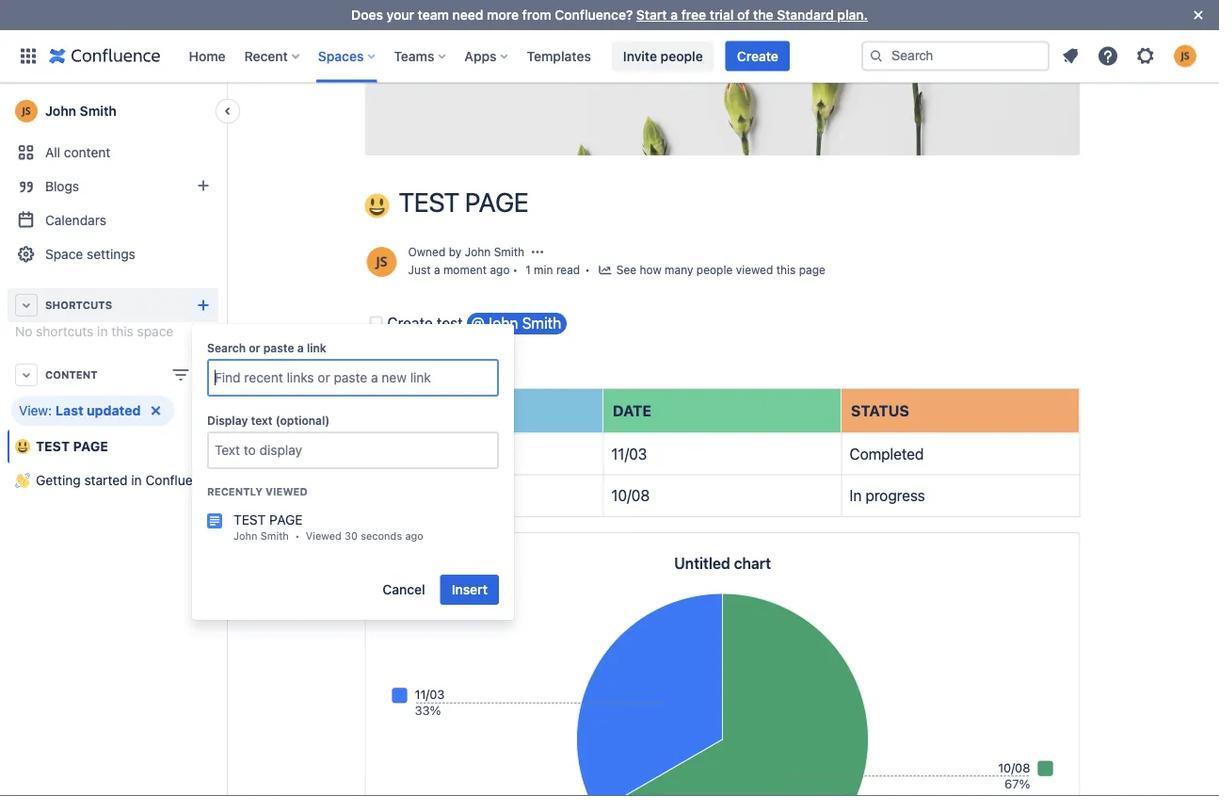 Task type: vqa. For each thing, say whether or not it's contained in the screenshot.
Features link
no



Task type: describe. For each thing, give the bounding box(es) containing it.
of
[[738, 7, 750, 23]]

create a page image
[[192, 364, 215, 386]]

owned by
[[408, 245, 465, 258]]

in progress
[[850, 487, 926, 505]]

content
[[45, 369, 98, 381]]

spaces
[[318, 48, 364, 64]]

no shortcuts in this space
[[15, 324, 174, 339]]

add shortcut image
[[192, 294, 215, 317]]

search or paste a link
[[207, 341, 327, 354]]

moment
[[444, 263, 487, 277]]

john smith
[[45, 103, 117, 119]]

shortcuts
[[36, 324, 94, 339]]

invite people button
[[612, 41, 715, 71]]

calendars link
[[8, 203, 219, 237]]

(optional)
[[276, 414, 330, 427]]

viewed
[[736, 263, 774, 277]]

getting
[[36, 472, 81, 488]]

owned
[[408, 245, 446, 258]]

templates
[[527, 48, 591, 64]]

no
[[15, 324, 32, 339]]

all
[[45, 145, 60, 160]]

content button
[[8, 358, 219, 392]]

standard
[[777, 7, 834, 23]]

seconds
[[361, 530, 402, 542]]

more
[[487, 7, 519, 23]]

2 vertical spatial a
[[297, 341, 304, 354]]

calendars
[[45, 212, 106, 228]]

•
[[295, 530, 300, 542]]

completed
[[850, 445, 925, 463]]

settings icon image
[[1135, 45, 1158, 67]]

in for shortcuts
[[97, 324, 108, 339]]

untitled chart
[[675, 554, 771, 572]]

invite
[[624, 48, 658, 64]]

recent button
[[239, 41, 307, 71]]

smith inside test page john smith • viewed 30 seconds ago
[[261, 530, 289, 542]]

this inside "space" element
[[111, 324, 134, 339]]

invite people
[[624, 48, 703, 64]]

space settings
[[45, 246, 136, 262]]

shortcuts
[[45, 299, 112, 311]]

shortcuts button
[[8, 288, 219, 322]]

blogs link
[[8, 170, 219, 203]]

space
[[45, 246, 83, 262]]

Display text (optional) field
[[209, 433, 497, 467]]

just
[[408, 263, 431, 277]]

insert button
[[441, 575, 499, 605]]

create for create
[[737, 48, 779, 64]]

global element
[[11, 30, 858, 82]]

search image
[[870, 49, 885, 64]]

all content link
[[8, 136, 219, 170]]

from
[[523, 7, 552, 23]]

test page inside "space" element
[[36, 439, 108, 454]]

getting started in confluence link
[[8, 463, 219, 497]]

many
[[665, 263, 694, 277]]

tasks
[[375, 402, 424, 420]]

Search or paste a link field
[[209, 361, 497, 395]]

tasks count
[[375, 402, 481, 420]]

updated
[[87, 403, 141, 418]]

start a free trial of the standard plan. link
[[637, 7, 868, 23]]

confluence?
[[555, 7, 633, 23]]

complete tasks
[[388, 343, 496, 361]]

test inside test page john smith • viewed 30 seconds ago
[[234, 512, 266, 528]]

trial
[[710, 7, 734, 23]]

0 vertical spatial page
[[465, 187, 529, 218]]

search
[[207, 341, 246, 354]]

appswitcher icon image
[[17, 45, 40, 67]]

apps button
[[459, 41, 516, 71]]

create a blog image
[[192, 174, 215, 197]]

spaces button
[[313, 41, 383, 71]]

does
[[352, 7, 383, 23]]

last
[[56, 403, 83, 418]]

your
[[387, 7, 415, 23]]



Task type: locate. For each thing, give the bounding box(es) containing it.
page up 1
[[465, 187, 529, 218]]

see how many people viewed this page button
[[598, 262, 826, 280]]

see how many people viewed this page
[[617, 263, 826, 277]]

status
[[852, 402, 910, 420]]

view: last updated
[[19, 403, 141, 418]]

display
[[207, 414, 248, 427]]

2 horizontal spatial test
[[399, 187, 460, 218]]

people inside button
[[697, 263, 733, 277]]

paste
[[264, 341, 294, 354]]

0 horizontal spatial test
[[36, 439, 70, 454]]

test page link
[[8, 430, 219, 463]]

0 vertical spatial in
[[97, 324, 108, 339]]

0 vertical spatial people
[[661, 48, 703, 64]]

test page
[[399, 187, 529, 218], [36, 439, 108, 454]]

this left page
[[777, 263, 796, 277]]

free
[[682, 7, 707, 23]]

space element
[[0, 0, 1220, 796]]

people right many
[[697, 263, 733, 277]]

11/03
[[612, 445, 648, 463]]

list item image
[[207, 513, 222, 528]]

create up the 'complete'
[[388, 314, 433, 332]]

cancel
[[383, 582, 426, 597]]

john inside "space" element
[[45, 103, 76, 119]]

just a moment ago
[[408, 263, 510, 277]]

2 vertical spatial test
[[234, 512, 266, 528]]

1 vertical spatial ago
[[405, 530, 424, 542]]

or
[[249, 341, 261, 354]]

create
[[737, 48, 779, 64], [388, 314, 433, 332]]

john smith link
[[8, 92, 219, 130]]

1 vertical spatial viewed
[[306, 530, 342, 542]]

30
[[345, 530, 358, 542]]

in
[[850, 487, 862, 505]]

view:
[[19, 403, 52, 418]]

help icon image
[[1097, 45, 1120, 67]]

need
[[453, 7, 484, 23]]

display text (optional)
[[207, 414, 330, 427]]

teams
[[394, 48, 435, 64]]

test up "owned"
[[399, 187, 460, 218]]

settings
[[87, 246, 136, 262]]

0 vertical spatial test
[[399, 187, 460, 218]]

a left free
[[671, 7, 678, 23]]

recently
[[207, 486, 263, 498]]

:wave: image
[[15, 473, 30, 488], [15, 473, 30, 488]]

2 vertical spatial page
[[270, 512, 303, 528]]

0 vertical spatial this
[[777, 263, 796, 277]]

people
[[661, 48, 703, 64], [697, 263, 733, 277]]

see
[[617, 263, 637, 277]]

john down recently
[[234, 530, 258, 542]]

john
[[45, 103, 76, 119], [234, 530, 258, 542]]

john up all
[[45, 103, 76, 119]]

Search field
[[862, 41, 1050, 71]]

progress
[[866, 487, 926, 505]]

home
[[189, 48, 226, 64]]

0 horizontal spatial in
[[97, 324, 108, 339]]

started
[[84, 472, 128, 488]]

viewed
[[266, 486, 308, 498], [306, 530, 342, 542]]

create inside global element
[[737, 48, 779, 64]]

0 horizontal spatial this
[[111, 324, 134, 339]]

space settings link
[[8, 237, 219, 271]]

test page john smith • viewed 30 seconds ago
[[234, 512, 424, 542]]

1 horizontal spatial test page
[[399, 187, 529, 218]]

0 horizontal spatial ago
[[405, 530, 424, 542]]

min
[[534, 263, 553, 277]]

how
[[640, 263, 662, 277]]

1 vertical spatial this
[[111, 324, 134, 339]]

create for create test
[[388, 314, 433, 332]]

0 vertical spatial create
[[737, 48, 779, 64]]

confluence image
[[49, 45, 161, 67], [49, 45, 161, 67]]

page up •
[[270, 512, 303, 528]]

1 horizontal spatial this
[[777, 263, 796, 277]]

:smiley: image
[[365, 194, 390, 218]]

chart
[[734, 554, 771, 572]]

close image
[[1188, 4, 1211, 26]]

clear view image
[[144, 399, 167, 422]]

0 horizontal spatial smith
[[80, 103, 117, 119]]

page inside test page john smith • viewed 30 seconds ago
[[270, 512, 303, 528]]

create test
[[388, 314, 467, 332]]

page
[[800, 263, 826, 277]]

recently viewed
[[207, 486, 308, 498]]

1 vertical spatial john
[[234, 530, 258, 542]]

link
[[307, 341, 327, 354]]

insert
[[452, 582, 488, 597]]

a right just
[[434, 263, 440, 277]]

test
[[437, 314, 463, 332]]

page up started
[[73, 439, 108, 454]]

1 horizontal spatial john
[[234, 530, 258, 542]]

2 horizontal spatial a
[[671, 7, 678, 23]]

1 vertical spatial page
[[73, 439, 108, 454]]

0 vertical spatial ago
[[490, 263, 510, 277]]

apps
[[465, 48, 497, 64]]

1 min read
[[526, 263, 580, 277]]

smith inside john smith link
[[80, 103, 117, 119]]

ago right seconds
[[405, 530, 424, 542]]

in right started
[[131, 472, 142, 488]]

test inside "space" element
[[36, 439, 70, 454]]

smith up content
[[80, 103, 117, 119]]

1 vertical spatial test
[[36, 439, 70, 454]]

0 vertical spatial a
[[671, 7, 678, 23]]

1 vertical spatial people
[[697, 263, 733, 277]]

1 vertical spatial test page
[[36, 439, 108, 454]]

1 vertical spatial smith
[[261, 530, 289, 542]]

teams button
[[388, 41, 453, 71]]

1 vertical spatial in
[[131, 472, 142, 488]]

people inside button
[[661, 48, 703, 64]]

0 horizontal spatial create
[[388, 314, 433, 332]]

john inside test page john smith • viewed 30 seconds ago
[[234, 530, 258, 542]]

templates link
[[521, 41, 597, 71]]

1 horizontal spatial in
[[131, 472, 142, 488]]

:smiley: image
[[365, 194, 390, 218], [15, 439, 30, 454], [15, 439, 30, 454]]

does your team need more from confluence? start a free trial of the standard plan.
[[352, 7, 868, 23]]

text
[[251, 414, 273, 427]]

blogs
[[45, 179, 79, 194]]

the
[[754, 7, 774, 23]]

10/08
[[612, 487, 650, 505]]

0 horizontal spatial john
[[45, 103, 76, 119]]

test page down last
[[36, 439, 108, 454]]

ago inside test page john smith • viewed 30 seconds ago
[[405, 530, 424, 542]]

1 horizontal spatial ago
[[490, 263, 510, 277]]

people right invite
[[661, 48, 703, 64]]

plan.
[[838, 7, 868, 23]]

smith left •
[[261, 530, 289, 542]]

start
[[637, 7, 668, 23]]

all content
[[45, 145, 111, 160]]

0 horizontal spatial a
[[297, 341, 304, 354]]

complete
[[388, 343, 454, 361]]

ago left 1
[[490, 263, 510, 277]]

recent
[[245, 48, 288, 64]]

tasks
[[458, 343, 496, 361]]

content
[[64, 145, 111, 160]]

test page option
[[192, 503, 514, 550]]

0 vertical spatial john
[[45, 103, 76, 119]]

1 horizontal spatial a
[[434, 263, 440, 277]]

in down shortcuts dropdown button
[[97, 324, 108, 339]]

0 vertical spatial viewed
[[266, 486, 308, 498]]

confluence
[[146, 472, 215, 488]]

in for started
[[131, 472, 142, 488]]

this inside button
[[777, 263, 796, 277]]

viewed inside test page john smith • viewed 30 seconds ago
[[306, 530, 342, 542]]

1 horizontal spatial smith
[[261, 530, 289, 542]]

test down "recently viewed"
[[234, 512, 266, 528]]

this down shortcuts dropdown button
[[111, 324, 134, 339]]

viewed up •
[[266, 486, 308, 498]]

count
[[427, 402, 481, 420]]

a
[[671, 7, 678, 23], [434, 263, 440, 277], [297, 341, 304, 354]]

getting started in confluence
[[36, 472, 215, 488]]

banner
[[0, 30, 1220, 83]]

0 vertical spatial test page
[[399, 187, 529, 218]]

space
[[137, 324, 174, 339]]

notification icon image
[[1060, 45, 1082, 67]]

test
[[399, 187, 460, 218], [36, 439, 70, 454], [234, 512, 266, 528]]

by
[[449, 245, 462, 258]]

1 vertical spatial create
[[388, 314, 433, 332]]

0 vertical spatial smith
[[80, 103, 117, 119]]

untitled
[[675, 554, 731, 572]]

your profile and preferences image
[[1175, 45, 1197, 67]]

1 horizontal spatial page
[[270, 512, 303, 528]]

viewed right •
[[306, 530, 342, 542]]

0 horizontal spatial page
[[73, 439, 108, 454]]

create link
[[726, 41, 790, 71]]

create down start a free trial of the standard plan. link
[[737, 48, 779, 64]]

banner containing home
[[0, 30, 1220, 83]]

test page up by
[[399, 187, 529, 218]]

0 horizontal spatial test page
[[36, 439, 108, 454]]

team
[[418, 7, 449, 23]]

2 horizontal spatial page
[[465, 187, 529, 218]]

1
[[526, 263, 531, 277]]

test up getting
[[36, 439, 70, 454]]

1 horizontal spatial test
[[234, 512, 266, 528]]

read
[[557, 263, 580, 277]]

1 vertical spatial a
[[434, 263, 440, 277]]

a left link
[[297, 341, 304, 354]]

page inside test page link
[[73, 439, 108, 454]]

1 horizontal spatial create
[[737, 48, 779, 64]]

in
[[97, 324, 108, 339], [131, 472, 142, 488]]



